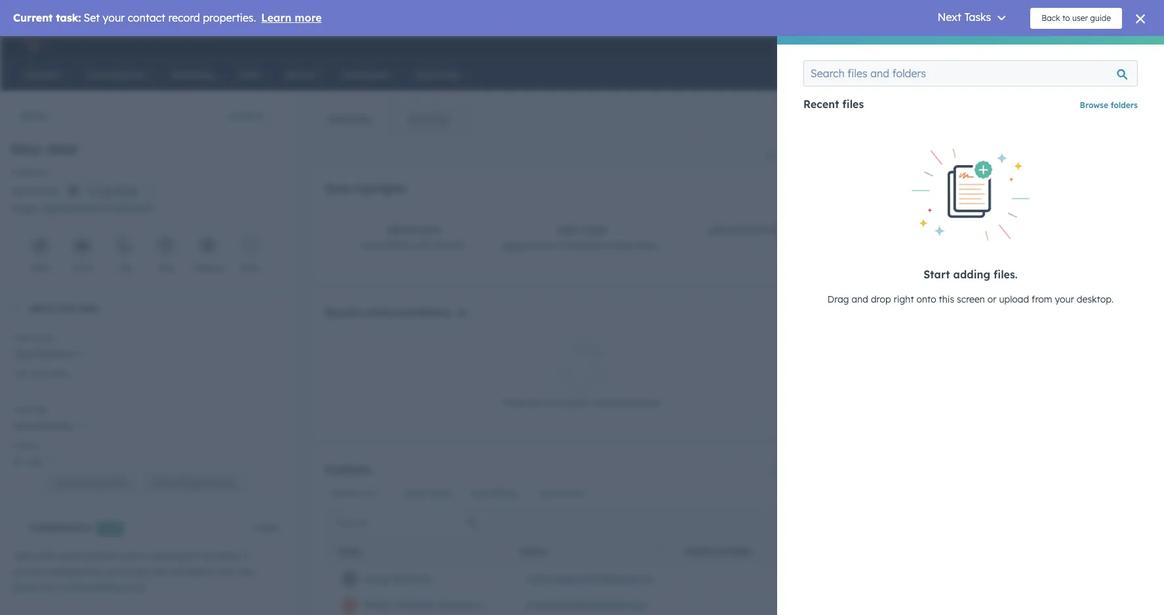Task type: vqa. For each thing, say whether or not it's contained in the screenshot.
Social clicks by network's need
no



Task type: describe. For each thing, give the bounding box(es) containing it.
0 vertical spatial deal
[[46, 140, 77, 158]]

Search HubSpot search field
[[980, 64, 1141, 86]]

open
[[895, 220, 919, 232]]

settings link
[[1038, 40, 1055, 53]]

hubspot image
[[24, 39, 39, 54]]

activities button
[[390, 104, 466, 135]]

date:
[[36, 186, 60, 197]]

deal for new business
[[13, 405, 30, 415]]

there are no recent communications.
[[502, 397, 662, 409]]

maria johnson (sample contact) link
[[365, 600, 517, 612]]

deals
[[13, 583, 38, 594]]

ticket
[[918, 204, 944, 216]]

1 vertical spatial this
[[200, 551, 216, 563]]

press to sort. element for name
[[493, 547, 498, 558]]

see
[[152, 567, 167, 579]]

business
[[35, 421, 73, 432]]

customize tabs
[[777, 151, 837, 161]]

are
[[529, 397, 543, 409]]

this inside the about this deal 'dropdown button'
[[59, 303, 76, 315]]

task
[[158, 264, 174, 274]]

+add
[[254, 523, 277, 535]]

appointment inside the deal stage appointment scheduled (sales pipeline)
[[502, 240, 558, 252]]

4
[[921, 220, 927, 232]]

low button
[[13, 449, 277, 471]]

lead status
[[471, 489, 518, 499]]

activity for last activity date --
[[730, 226, 770, 236]]

greg inside open 4 minutes greg robinson
[[931, 235, 952, 247]]

(1)
[[938, 170, 950, 182]]

contact
[[330, 489, 361, 499]]

deal type
[[13, 405, 49, 415]]

i'm
[[40, 583, 56, 594]]

link opens in a new window image inside 'deals i'm collaborating on' link
[[137, 585, 147, 594]]

to
[[84, 551, 93, 563]]

new business button
[[13, 413, 277, 435]]

add other users to show who is working on this deal. if you're a collaborator, you'll also see this deal in the view
[[13, 551, 255, 579]]

communications
[[364, 307, 451, 320]]

note image
[[34, 241, 46, 253]]

about
[[29, 303, 56, 315]]

robinson inside greg robinson popup button
[[37, 348, 77, 360]]

lead status button
[[466, 486, 529, 503]]

robinsongreg175@gmail.com
[[526, 574, 659, 586]]

MM/DD/YYYY text field
[[65, 184, 159, 200]]

date inside last activity date popup button
[[590, 489, 609, 499]]

press to sort. element for email
[[657, 547, 662, 558]]

pipeline)
[[637, 240, 674, 252]]

about this deal
[[29, 303, 99, 315]]

call image
[[118, 241, 130, 253]]

help image
[[1018, 42, 1030, 54]]

navigation containing overview
[[309, 103, 467, 136]]

create date 10/27/2023 11:15 am edt
[[360, 226, 467, 252]]

in
[[209, 567, 216, 579]]

appointment scheduled
[[41, 203, 152, 215]]

view associated tickets
[[887, 281, 995, 293]]

property
[[175, 479, 207, 489]]

tabs
[[820, 151, 837, 161]]

meeting image
[[202, 241, 214, 253]]

domain: --
[[895, 83, 941, 94]]

notifications image
[[1062, 42, 1074, 54]]

customize tabs link
[[759, 146, 855, 167]]

appointment inside "popup button"
[[41, 203, 101, 215]]

tickets (1) button
[[874, 158, 1119, 193]]

edt
[[450, 240, 467, 252]]

tickets
[[964, 281, 995, 293]]

there
[[502, 397, 526, 409]]

view all properties link
[[45, 474, 136, 495]]

actions button
[[220, 103, 280, 129]]

new for new ticket
[[895, 204, 916, 216]]

search image
[[1137, 70, 1146, 79]]

settings image
[[1040, 42, 1052, 53]]

deals i'm collaborating on link
[[13, 582, 149, 598]]

call
[[117, 264, 131, 274]]

new up show
[[102, 525, 118, 533]]

stage
[[581, 226, 607, 236]]

1 link opens in a new window image from the top
[[137, 582, 147, 598]]

owner for contact owner
[[363, 489, 387, 499]]

11:15
[[411, 240, 431, 252]]

all
[[76, 479, 84, 489]]

1 vertical spatial greg robinson
[[365, 574, 433, 586]]

working
[[150, 551, 184, 563]]

tickets
[[903, 170, 935, 182]]

a
[[42, 567, 48, 579]]

0 horizontal spatial email
[[72, 264, 93, 274]]

last for last activity date --
[[708, 226, 728, 236]]

2 vertical spatial robinson
[[390, 574, 433, 586]]

-- for robinsongreg175@gmail.com
[[690, 574, 697, 586]]

deal.
[[218, 551, 239, 563]]

marketplaces image
[[991, 42, 1003, 54]]

collaborators
[[29, 522, 92, 534]]

properties
[[87, 479, 125, 489]]

deal inside 'dropdown button'
[[79, 303, 99, 315]]

deal inside "add other users to show who is working on this deal. if you're a collaborator, you'll also see this deal in the view"
[[187, 567, 206, 579]]

view all properties
[[56, 479, 125, 489]]

menu containing music
[[885, 36, 1148, 57]]

deal inside the deal stage appointment scheduled (sales pipeline)
[[557, 226, 579, 236]]

date inside create date popup button
[[431, 489, 450, 499]]

task image
[[160, 241, 172, 253]]

close
[[10, 186, 34, 197]]

new for new business
[[13, 421, 32, 432]]

caret image
[[10, 527, 18, 530]]

music button
[[1082, 36, 1147, 57]]

music
[[1104, 41, 1127, 52]]

2 vertical spatial greg
[[365, 574, 388, 586]]

last for last activity date
[[538, 489, 555, 499]]

if
[[242, 551, 249, 563]]

date inside create date 10/27/2023 11:15 am edt
[[420, 226, 441, 236]]

Last contacted text field
[[13, 377, 277, 398]]

recent
[[559, 397, 586, 409]]

history
[[209, 479, 234, 489]]

email image
[[76, 241, 88, 253]]

deals i'm collaborating on
[[13, 583, 135, 594]]

deal for greg robinson
[[13, 333, 30, 343]]

stage:
[[10, 203, 38, 214]]

type
[[32, 405, 49, 415]]

users
[[59, 551, 81, 563]]

johnson
[[395, 600, 434, 612]]

deals
[[20, 110, 46, 122]]



Task type: locate. For each thing, give the bounding box(es) containing it.
1 vertical spatial --
[[690, 600, 697, 612]]

press to sort. element
[[493, 547, 498, 558], [657, 547, 662, 558]]

2 horizontal spatial last
[[708, 226, 728, 236]]

0 vertical spatial create
[[386, 226, 417, 236]]

the
[[219, 567, 233, 579]]

upgrade
[[908, 43, 945, 53]]

other
[[33, 551, 56, 563]]

1 horizontal spatial scheduled
[[561, 240, 606, 252]]

1 vertical spatial appointment
[[502, 240, 558, 252]]

view inside "link"
[[155, 479, 173, 489]]

calling icon image
[[963, 41, 975, 53]]

1 horizontal spatial owner
[[363, 489, 387, 499]]

0 horizontal spatial deal
[[46, 140, 77, 158]]

0 horizontal spatial greg robinson
[[13, 348, 77, 360]]

1 horizontal spatial greg robinson
[[365, 574, 433, 586]]

email up 'robinsongreg175@gmail.com' link
[[521, 547, 547, 557]]

maria
[[365, 600, 392, 612]]

-- for emailmaria@hubspot.com
[[690, 600, 697, 612]]

owner down about
[[32, 333, 55, 343]]

1 -- from the top
[[690, 574, 697, 586]]

owner inside popup button
[[363, 489, 387, 499]]

0 horizontal spatial this
[[59, 303, 76, 315]]

1 horizontal spatial this
[[169, 567, 185, 579]]

view for view property history
[[155, 479, 173, 489]]

0 vertical spatial owner
[[32, 333, 55, 343]]

greg robinson button
[[13, 341, 277, 363]]

this
[[59, 303, 76, 315], [200, 551, 216, 563], [169, 567, 185, 579]]

greg robinson inside popup button
[[13, 348, 77, 360]]

view left all
[[56, 479, 74, 489]]

Search search field
[[328, 511, 488, 535]]

1 horizontal spatial view
[[155, 479, 173, 489]]

on inside "add other users to show who is working on this deal. if you're a collaborator, you'll also see this deal in the view"
[[187, 551, 198, 563]]

deals link
[[10, 110, 46, 122]]

on
[[187, 551, 198, 563], [124, 583, 135, 594]]

more
[[241, 264, 259, 274]]

last contacted
[[13, 369, 69, 379]]

0 horizontal spatial last
[[13, 369, 29, 379]]

deal left in
[[187, 567, 206, 579]]

robinson inside open 4 minutes greg robinson
[[955, 235, 995, 247]]

menu item
[[954, 36, 957, 57]]

deal up ':'
[[46, 140, 77, 158]]

1 horizontal spatial deal
[[79, 303, 99, 315]]

deal right about
[[79, 303, 99, 315]]

menu
[[885, 36, 1148, 57]]

0 horizontal spatial greg
[[13, 348, 34, 360]]

new business
[[13, 421, 73, 432]]

create for create date 10/27/2023 11:15 am edt
[[386, 226, 417, 236]]

contact owner button
[[325, 486, 393, 503]]

last for last contacted
[[13, 369, 29, 379]]

last activity date
[[538, 489, 609, 499]]

0 vertical spatial robinson
[[955, 235, 995, 247]]

you're
[[13, 567, 39, 579]]

2 horizontal spatial robinson
[[955, 235, 995, 247]]

last inside popup button
[[538, 489, 555, 499]]

new ticket
[[895, 204, 944, 216]]

0 vertical spatial activity
[[730, 226, 770, 236]]

0 horizontal spatial press to sort. element
[[493, 547, 498, 558]]

this up in
[[200, 551, 216, 563]]

owner for deal owner
[[32, 333, 55, 343]]

0 vertical spatial deal
[[557, 226, 579, 236]]

highlights
[[354, 182, 407, 195]]

0 vertical spatial greg robinson
[[13, 348, 77, 360]]

greg down minutes
[[931, 235, 952, 247]]

2 -- from the top
[[690, 600, 697, 612]]

greg robinson down deal owner
[[13, 348, 77, 360]]

new for new deal
[[10, 140, 42, 158]]

0 horizontal spatial on
[[124, 583, 135, 594]]

press to sort. element left phone
[[657, 547, 662, 558]]

create up 10/27/2023
[[386, 226, 417, 236]]

last activity date --
[[708, 226, 794, 252]]

press to sort. element up contact) at left bottom
[[493, 547, 498, 558]]

greg inside popup button
[[13, 348, 34, 360]]

on right working
[[187, 551, 198, 563]]

2 vertical spatial last
[[538, 489, 555, 499]]

1 vertical spatial activity
[[558, 489, 588, 499]]

2 link opens in a new window image from the top
[[137, 585, 147, 594]]

navigation
[[309, 103, 467, 136]]

1 vertical spatial scheduled
[[561, 240, 606, 252]]

minutes
[[930, 220, 964, 232]]

+add button
[[254, 521, 277, 537]]

1 vertical spatial greg
[[13, 348, 34, 360]]

new ticket link
[[895, 204, 944, 216]]

create up search search field
[[403, 489, 429, 499]]

1 vertical spatial deal
[[79, 303, 99, 315]]

emailmaria@hubspot.com link
[[526, 600, 647, 612]]

greg robinson image
[[1090, 41, 1102, 52]]

this right about
[[59, 303, 76, 315]]

1 horizontal spatial activity
[[730, 226, 770, 236]]

activity inside popup button
[[558, 489, 588, 499]]

open 4 minutes greg robinson
[[895, 220, 995, 247]]

view for view all properties
[[56, 479, 74, 489]]

activity for last activity date
[[558, 489, 588, 499]]

also
[[132, 567, 150, 579]]

deal left type
[[13, 405, 30, 415]]

create for create date
[[403, 489, 429, 499]]

1 horizontal spatial greg
[[365, 574, 388, 586]]

press to sort. image
[[657, 547, 662, 556]]

email down email icon
[[72, 264, 93, 274]]

new up open
[[895, 204, 916, 216]]

customize
[[777, 151, 818, 161]]

lead
[[471, 489, 490, 499]]

deal stage appointment scheduled (sales pipeline)
[[502, 226, 674, 252]]

tickets (1)
[[903, 170, 950, 182]]

collaborating
[[59, 583, 121, 594]]

close image
[[1138, 52, 1148, 62]]

0 vertical spatial --
[[690, 574, 697, 586]]

1 vertical spatial last
[[13, 369, 29, 379]]

last
[[708, 226, 728, 236], [13, 369, 29, 379], [538, 489, 555, 499]]

marketplaces button
[[983, 36, 1011, 57]]

greg robinson up johnson
[[365, 574, 433, 586]]

notifications button
[[1057, 36, 1079, 57]]

link opens in a new window image
[[137, 582, 147, 598], [137, 585, 147, 594]]

associated
[[912, 281, 961, 293]]

help button
[[1013, 36, 1036, 57]]

0 horizontal spatial robinson
[[37, 348, 77, 360]]

0 vertical spatial this
[[59, 303, 76, 315]]

data highlights
[[325, 182, 407, 195]]

0 horizontal spatial view
[[56, 479, 74, 489]]

email
[[72, 264, 93, 274], [521, 547, 547, 557]]

1 vertical spatial robinson
[[37, 348, 77, 360]]

this right see
[[169, 567, 185, 579]]

2 horizontal spatial deal
[[187, 567, 206, 579]]

scheduled down mm/dd/yyyy text field
[[104, 203, 152, 215]]

contact owner
[[330, 489, 387, 499]]

is
[[141, 551, 147, 563]]

am
[[433, 240, 447, 252]]

1 vertical spatial create
[[403, 489, 429, 499]]

scheduled inside the deal stage appointment scheduled (sales pipeline)
[[561, 240, 606, 252]]

0 horizontal spatial scheduled
[[104, 203, 152, 215]]

close date:
[[10, 186, 60, 197]]

emailmaria@hubspot.com
[[526, 600, 647, 612]]

recent
[[325, 307, 361, 320]]

contacts
[[325, 463, 372, 477]]

no
[[545, 397, 556, 409]]

robinson down minutes
[[955, 235, 995, 247]]

amount
[[10, 167, 45, 178]]

0 vertical spatial on
[[187, 551, 198, 563]]

view left associated
[[887, 281, 909, 293]]

number
[[716, 547, 751, 557]]

more image
[[244, 241, 256, 253]]

owner right contact
[[363, 489, 387, 499]]

0 vertical spatial email
[[72, 264, 93, 274]]

status
[[493, 489, 518, 499]]

1 horizontal spatial on
[[187, 551, 198, 563]]

last activity date button
[[534, 486, 609, 503]]

greg
[[931, 235, 952, 247], [13, 348, 34, 360], [365, 574, 388, 586]]

0 vertical spatial last
[[708, 226, 728, 236]]

greg robinson link
[[365, 574, 433, 586]]

2 vertical spatial deal
[[187, 567, 206, 579]]

scheduled down stage
[[561, 240, 606, 252]]

activity
[[730, 226, 770, 236], [558, 489, 588, 499]]

create date button
[[398, 486, 461, 503]]

contacted
[[31, 369, 69, 379]]

1 horizontal spatial press to sort. element
[[657, 547, 662, 558]]

on down you'll
[[124, 583, 135, 594]]

last inside last activity date --
[[708, 226, 728, 236]]

robinson
[[955, 235, 995, 247], [37, 348, 77, 360], [390, 574, 433, 586]]

create inside create date 10/27/2023 11:15 am edt
[[386, 226, 417, 236]]

amount : --
[[10, 167, 57, 178]]

(sales
[[608, 240, 634, 252]]

view property history link
[[144, 474, 246, 495]]

0 vertical spatial scheduled
[[104, 203, 152, 215]]

0 vertical spatial appointment
[[41, 203, 101, 215]]

1 horizontal spatial email
[[521, 547, 547, 557]]

add
[[13, 551, 31, 563]]

1 press to sort. element from the left
[[493, 547, 498, 558]]

scheduled inside "popup button"
[[104, 203, 152, 215]]

view
[[235, 567, 255, 579]]

deal down about
[[13, 333, 30, 343]]

new inside popup button
[[13, 421, 32, 432]]

contact)
[[477, 600, 517, 612]]

view for view associated tickets
[[887, 281, 909, 293]]

domain:
[[895, 83, 932, 94]]

activities
[[409, 113, 448, 125]]

create inside create date popup button
[[403, 489, 429, 499]]

name
[[338, 547, 361, 557]]

2 horizontal spatial greg
[[931, 235, 952, 247]]

greg up maria
[[365, 574, 388, 586]]

create date
[[403, 489, 450, 499]]

greg down deal owner
[[13, 348, 34, 360]]

new up "amount"
[[10, 140, 42, 158]]

new
[[10, 140, 42, 158], [895, 204, 916, 216], [13, 421, 32, 432], [102, 525, 118, 533]]

maria johnson (sample contact)
[[365, 600, 517, 612]]

overview
[[328, 113, 371, 125]]

note
[[31, 264, 49, 274]]

1 vertical spatial email
[[521, 547, 547, 557]]

deal owner
[[13, 333, 55, 343]]

1 vertical spatial on
[[124, 583, 135, 594]]

date inside last activity date --
[[773, 226, 794, 236]]

1 horizontal spatial appointment
[[502, 240, 558, 252]]

scheduled
[[104, 203, 152, 215], [561, 240, 606, 252]]

view left "property"
[[155, 479, 173, 489]]

robinson up contacted
[[37, 348, 77, 360]]

you'll
[[107, 567, 129, 579]]

robinson up johnson
[[390, 574, 433, 586]]

data
[[325, 182, 351, 195]]

0 horizontal spatial owner
[[32, 333, 55, 343]]

1 vertical spatial deal
[[13, 333, 30, 343]]

2 horizontal spatial view
[[887, 281, 909, 293]]

0 vertical spatial greg
[[931, 235, 952, 247]]

2 horizontal spatial this
[[200, 551, 216, 563]]

1 vertical spatial owner
[[363, 489, 387, 499]]

0 horizontal spatial activity
[[558, 489, 588, 499]]

0 horizontal spatial appointment
[[41, 203, 101, 215]]

low
[[25, 457, 42, 468]]

dialog
[[777, 36, 1164, 616]]

deal left stage
[[557, 226, 579, 236]]

who
[[120, 551, 138, 563]]

communications.
[[588, 397, 662, 409]]

create
[[386, 226, 417, 236], [403, 489, 429, 499]]

activity inside last activity date --
[[730, 226, 770, 236]]

about this deal button
[[0, 291, 277, 327]]

2 vertical spatial deal
[[13, 405, 30, 415]]

1 horizontal spatial last
[[538, 489, 555, 499]]

1 horizontal spatial robinson
[[390, 574, 433, 586]]

view property history
[[155, 479, 234, 489]]

2 press to sort. element from the left
[[657, 547, 662, 558]]

overview button
[[310, 104, 390, 135]]

new down deal type
[[13, 421, 32, 432]]

2 vertical spatial this
[[169, 567, 185, 579]]

upgrade image
[[894, 42, 906, 54]]

owner
[[32, 333, 55, 343], [363, 489, 387, 499]]



